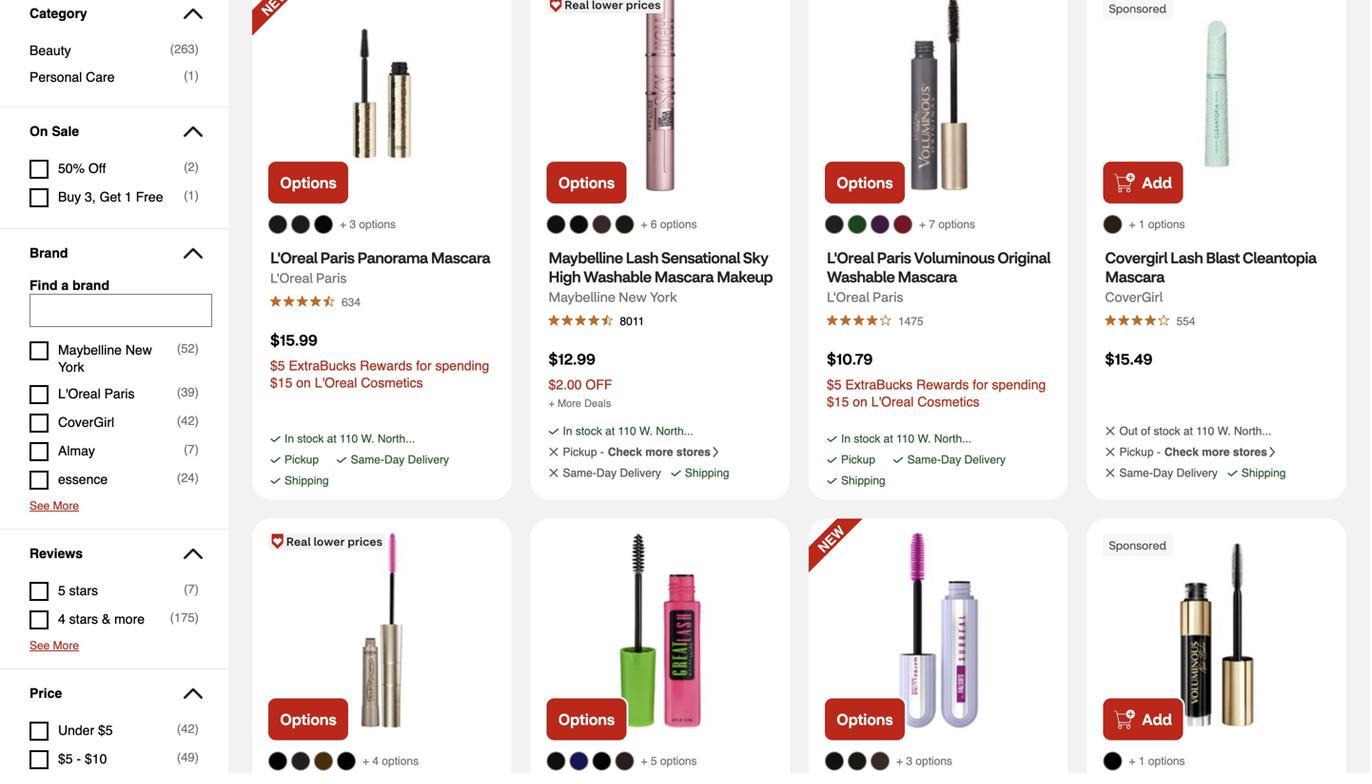 Task type: describe. For each thing, give the bounding box(es) containing it.
$10.79 $5 extrabucks rewards for spending $15 on l'oreal cosmetics
[[827, 349, 1050, 410]]

$15 for $15.99
[[270, 376, 293, 391]]

50% Off 2 items, On Sale list 2 items checkbox
[[30, 155, 199, 184]]

price $15.99. element
[[270, 330, 318, 350]]

( for l'oreal paris
[[177, 386, 181, 400]]

8011 link
[[615, 308, 650, 333]]

maybelline new york link
[[549, 286, 677, 308]]

same-day delivery for at
[[563, 467, 661, 480]]

( for 5 stars
[[184, 583, 188, 597]]

554
[[1177, 315, 1196, 328]]

) for buy 3, get 1 free
[[195, 188, 199, 203]]

sky
[[743, 248, 769, 267]]

24
[[181, 471, 195, 485]]

blast
[[1206, 248, 1240, 267]]

on sale heading
[[30, 124, 188, 139]]

reviews
[[30, 546, 83, 562]]

42 for covergirl
[[181, 414, 195, 428]]

5 inside checkbox
[[58, 584, 65, 599]]

$5 inside checkbox
[[58, 752, 73, 767]]

personal
[[30, 69, 82, 85]]

) for almay
[[195, 443, 199, 457]]

50%
[[58, 161, 85, 176]]

stock for l'oreal paris voluminous original washable mascara
[[854, 433, 881, 446]]

off
[[586, 377, 613, 393]]

under $5
[[58, 723, 113, 739]]

high
[[549, 267, 581, 287]]

out
[[1120, 425, 1138, 438]]

( 39 )
[[177, 386, 199, 400]]

7 for almay
[[188, 443, 195, 457]]

price button
[[15, 670, 213, 718]]

) for covergirl
[[195, 414, 199, 428]]

( 263 )
[[170, 42, 199, 56]]

l'oreal inside $15.99 $5 extrabucks rewards for spending $15 on l'oreal cosmetics
[[315, 376, 357, 391]]

reviews button
[[15, 530, 213, 578]]

42 for under $5
[[181, 723, 195, 737]]

l'oreal paris
[[58, 386, 135, 402]]

more for 2nd see more dropdown button from the bottom of the page
[[53, 500, 79, 513]]

$12.99
[[549, 349, 596, 369]]

2
[[188, 160, 195, 174]]

under
[[58, 723, 94, 739]]

new inside the 'maybelline lash sensational sky high washable mascara makeup maybelline new york'
[[619, 288, 647, 306]]

- for at
[[601, 446, 604, 459]]

5 stars 7 items, Reviews list 2 items checkbox
[[30, 578, 199, 606]]

) for 5 stars
[[195, 583, 199, 597]]

( for 4 stars & more
[[170, 611, 174, 625]]

39
[[181, 386, 195, 400]]

makeup
[[717, 267, 773, 287]]

7 for 5 stars
[[188, 583, 195, 597]]

( for essence
[[177, 471, 181, 485]]

110 for l'oreal paris panorama mascara
[[340, 433, 358, 446]]

3,
[[85, 189, 96, 205]]

1 vertical spatial 3
[[907, 755, 913, 769]]

north... for maybelline lash sensational sky high washable mascara makeup
[[656, 425, 694, 438]]

( for buy 3, get 1 free
[[184, 188, 188, 203]]

this link goes to a page with all covergirl lash blast cleantopia mascara reviews. image
[[1106, 315, 1172, 327]]

at for maybelline lash sensational sky high washable mascara makeup
[[606, 425, 615, 438]]

( for personal care
[[184, 69, 188, 83]]

more inside 4 stars & more 175 items, reviews option
[[114, 612, 145, 627]]

extrabucks for $10.79
[[846, 377, 913, 393]]

( 7 ) for almay
[[184, 443, 199, 457]]

personal care
[[30, 69, 115, 85]]

$5 - $10
[[58, 752, 107, 767]]

deals
[[585, 398, 611, 410]]

1 vertical spatial maybelline
[[549, 288, 616, 306]]

mascara inside 'l'oreal paris panorama mascara l'oreal paris'
[[431, 248, 491, 267]]

sale
[[52, 124, 79, 139]]

( 7 ) for 5 stars
[[184, 583, 199, 597]]

for for mascara
[[973, 377, 989, 393]]

( 175 )
[[170, 611, 199, 625]]

1 vertical spatial 4
[[373, 755, 379, 769]]

north... for l'oreal paris panorama mascara
[[378, 433, 415, 446]]

0 vertical spatial + 3 options
[[340, 218, 396, 231]]

0 vertical spatial 7
[[929, 218, 936, 231]]

554 link
[[1172, 308, 1201, 333]]

$5 for $15.99
[[270, 358, 285, 374]]

0 vertical spatial 3
[[350, 218, 356, 231]]

52
[[181, 342, 195, 356]]

) for personal care
[[195, 69, 199, 83]]

1475
[[899, 315, 924, 328]]

&
[[102, 612, 111, 627]]

$2.00
[[549, 377, 582, 393]]

+ 4 options
[[363, 755, 419, 769]]

find a brand
[[30, 278, 109, 293]]

of
[[1142, 425, 1151, 438]]

l'oreal paris link for washable
[[827, 286, 904, 308]]

price
[[30, 686, 62, 702]]

1475 link
[[894, 308, 929, 333]]

CoverGirl 42 items, Brand checkbox
[[30, 409, 199, 438]]

$5 for $10.79
[[827, 377, 842, 393]]

5 stars
[[58, 584, 98, 599]]

york inside maybelline new york
[[58, 360, 84, 375]]

) for $5 - $10
[[195, 751, 199, 765]]

this link goes to a page with all l'oreal paris voluminous original washable mascara reviews. image
[[827, 315, 894, 327]]

covergirl inside covergirl lash blast cleantopia mascara covergirl
[[1106, 288, 1163, 306]]

( 1 ) for personal care
[[184, 69, 199, 83]]

50% off
[[58, 161, 106, 176]]

at right of
[[1184, 425, 1194, 438]]

( 2 )
[[184, 160, 199, 174]]

$15 for $10.79
[[827, 395, 849, 410]]

york inside the 'maybelline lash sensational sky high washable mascara makeup maybelline new york'
[[650, 288, 677, 306]]

north... for l'oreal paris voluminous original washable mascara
[[935, 433, 972, 446]]

pickup - check more stores for 110
[[563, 446, 711, 459]]

( for covergirl
[[177, 414, 181, 428]]

buy 3, get 1 free
[[58, 189, 163, 205]]

) for beauty
[[195, 42, 199, 56]]

this link goes to a page with all l'oreal paris panorama mascara reviews. image
[[270, 296, 337, 307]]

rewards for $15.99
[[360, 358, 413, 374]]

4 stars & more
[[58, 612, 145, 627]]

stock for maybelline lash sensational sky high washable mascara makeup
[[576, 425, 602, 438]]

covergirl inside checkbox
[[58, 415, 114, 430]]

175
[[174, 611, 195, 625]]

cosmetics for $15.99
[[361, 376, 423, 391]]

Almay 7 items, Brand checkbox
[[30, 438, 199, 466]]

+ 1 options for + 3 options
[[1129, 218, 1186, 231]]

almay
[[58, 444, 95, 459]]

1 see more button from the top
[[30, 495, 199, 513]]

+ 6 options
[[641, 218, 697, 231]]

) for 50% off
[[195, 160, 199, 174]]

buy
[[58, 189, 81, 205]]

check more stores button for w.
[[1165, 446, 1282, 459]]

original
[[998, 248, 1051, 267]]

110 for l'oreal paris voluminous original washable mascara
[[897, 433, 915, 446]]

l'oreal paris link for l'oreal
[[270, 267, 347, 289]]

more for north...
[[646, 446, 674, 459]]

on
[[30, 124, 48, 139]]

- inside $5 - $10 49 items, price checkbox
[[77, 752, 81, 767]]

$10.79
[[827, 349, 873, 369]]

for for paris
[[416, 358, 432, 374]]

$5 for under
[[98, 723, 113, 739]]

l'oreal paris voluminous original washable mascara l'oreal paris
[[827, 248, 1054, 306]]

+ 5 options
[[641, 755, 697, 769]]

- for stock
[[1157, 446, 1161, 459]]

on for $15.99
[[296, 376, 311, 391]]

washable inside the 'maybelline lash sensational sky high washable mascara makeup maybelline new york'
[[584, 267, 652, 287]]

in for $12.99
[[563, 425, 573, 438]]

stores for north...
[[677, 446, 711, 459]]

covergirl
[[1106, 248, 1168, 267]]

maybelline lash sensational sky high washable mascara makeup maybelline new york
[[549, 248, 773, 306]]

in for $15.99
[[285, 433, 294, 446]]



Task type: vqa. For each thing, say whether or not it's contained in the screenshot.


Task type: locate. For each thing, give the bounding box(es) containing it.
price $10.79. element
[[827, 349, 873, 369]]

1 vertical spatial see more
[[30, 640, 79, 653]]

( inside the "covergirl 42 items, brand" checkbox
[[177, 414, 181, 428]]

$5 inside option
[[98, 723, 113, 739]]

pickup - check more stores
[[563, 446, 711, 459], [1120, 446, 1268, 459]]

0 vertical spatial see more button
[[30, 495, 199, 513]]

Buy 3, Get 1 Free 1 item, On Sale checkbox
[[30, 184, 199, 212]]

lash for maybelline
[[626, 248, 659, 267]]

category heading
[[30, 6, 188, 21]]

6 ) from the top
[[195, 386, 199, 400]]

1 horizontal spatial check
[[1165, 446, 1199, 459]]

l'oreal inside option
[[58, 386, 101, 402]]

price $15.49. element
[[1106, 349, 1153, 369]]

stars
[[69, 584, 98, 599], [69, 612, 98, 627]]

1 vertical spatial 42
[[181, 723, 195, 737]]

covergirl
[[1106, 288, 1163, 306], [58, 415, 114, 430]]

1 ( 42 ) from the top
[[177, 414, 199, 428]]

more down $2.00
[[558, 398, 582, 410]]

panorama
[[357, 248, 428, 267]]

covergirl up this link goes to a page with all covergirl lash blast cleantopia mascara reviews. image
[[1106, 288, 1163, 306]]

0 vertical spatial + 1 options
[[1129, 218, 1186, 231]]

more down the 4 stars & more
[[53, 640, 79, 653]]

1 vertical spatial stars
[[69, 612, 98, 627]]

lash for covergirl
[[1171, 248, 1204, 267]]

washable up '8011' link
[[584, 267, 652, 287]]

1 horizontal spatial new
[[815, 523, 848, 556]]

2 horizontal spatial more
[[1203, 446, 1230, 459]]

more inside $12.99 $2.00 off + more deals
[[558, 398, 582, 410]]

category button
[[15, 0, 213, 37]]

0 horizontal spatial pickup - check more stores
[[563, 446, 711, 459]]

on inside $10.79 $5 extrabucks rewards for spending $15 on l'oreal cosmetics
[[853, 395, 868, 410]]

( down under $5 42 items, price list 6 items option
[[177, 751, 181, 765]]

$15 inside $10.79 $5 extrabucks rewards for spending $15 on l'oreal cosmetics
[[827, 395, 849, 410]]

check for 110
[[608, 446, 642, 459]]

7 ) from the top
[[195, 414, 199, 428]]

$5 down price $10.79. element
[[827, 377, 842, 393]]

1 stars from the top
[[69, 584, 98, 599]]

2 see from the top
[[30, 640, 50, 653]]

essence 24 items, Brand checkbox
[[30, 466, 199, 495]]

a
[[61, 278, 69, 293]]

in stock at 110 w. north... for $12.99
[[563, 425, 694, 438]]

1 stores from the left
[[677, 446, 711, 459]]

( 42 ) for covergirl
[[177, 414, 199, 428]]

1 horizontal spatial in
[[563, 425, 573, 438]]

rewards inside $10.79 $5 extrabucks rewards for spending $15 on l'oreal cosmetics
[[917, 377, 969, 393]]

washable inside the l'oreal paris voluminous original washable mascara l'oreal paris
[[827, 267, 895, 287]]

0 horizontal spatial more
[[114, 612, 145, 627]]

0 horizontal spatial washable
[[584, 267, 652, 287]]

4 inside option
[[58, 612, 65, 627]]

2 check more stores button from the left
[[1165, 446, 1282, 459]]

( down '39'
[[177, 414, 181, 428]]

1 same-day delivery from the left
[[563, 467, 661, 480]]

$5 right 'under'
[[98, 723, 113, 739]]

7
[[929, 218, 936, 231], [188, 443, 195, 457], [188, 583, 195, 597]]

( inside essence 24 items, brand option
[[177, 471, 181, 485]]

1 horizontal spatial 3
[[907, 755, 913, 769]]

$5 inside $15.99 $5 extrabucks rewards for spending $15 on l'oreal cosmetics
[[270, 358, 285, 374]]

1 check more stores button from the left
[[608, 446, 725, 459]]

spending for l'oreal paris panorama mascara
[[436, 358, 490, 374]]

stars for 5
[[69, 584, 98, 599]]

stock for l'oreal paris panorama mascara
[[297, 433, 324, 446]]

see more button down &
[[30, 635, 199, 653]]

sponsored
[[1109, 1, 1167, 16], [1109, 538, 1167, 553]]

( 42 ) inside the "covergirl 42 items, brand" checkbox
[[177, 414, 199, 428]]

spending inside $10.79 $5 extrabucks rewards for spending $15 on l'oreal cosmetics
[[992, 377, 1047, 393]]

check more stores button
[[608, 446, 725, 459], [1165, 446, 1282, 459]]

1 lash from the left
[[626, 248, 659, 267]]

( 52 )
[[177, 342, 199, 356]]

1 vertical spatial 5
[[651, 755, 657, 769]]

2 42 from the top
[[181, 723, 195, 737]]

) inside 5 stars 7 items, reviews list 2 items checkbox
[[195, 583, 199, 597]]

( for $5 - $10
[[177, 751, 181, 765]]

634
[[342, 296, 361, 309]]

in stock at 110 w. north... down $15.99 $5 extrabucks rewards for spending $15 on l'oreal cosmetics
[[285, 433, 415, 446]]

3 ) from the top
[[195, 160, 199, 174]]

0 vertical spatial spending
[[436, 358, 490, 374]]

paris for l'oreal paris voluminous original washable mascara l'oreal paris
[[877, 248, 911, 267]]

north...
[[656, 425, 694, 438], [1235, 425, 1272, 438], [378, 433, 415, 446], [935, 433, 972, 446]]

0 vertical spatial extrabucks
[[289, 358, 356, 374]]

2 see more from the top
[[30, 640, 79, 653]]

brand button
[[15, 229, 213, 277]]

6
[[651, 218, 657, 231]]

( 24 )
[[177, 471, 199, 485]]

stars left &
[[69, 612, 98, 627]]

day
[[385, 454, 405, 467], [941, 454, 962, 467], [597, 467, 617, 480], [1154, 467, 1174, 480]]

pickup - check more stores down out of stock at 110 w. north...
[[1120, 446, 1268, 459]]

stores for w.
[[1234, 446, 1268, 459]]

( 1 )
[[184, 69, 199, 83], [184, 188, 199, 203]]

see up reviews
[[30, 500, 50, 513]]

( 7 ) up 175
[[184, 583, 199, 597]]

$5 left $10 at the bottom
[[58, 752, 73, 767]]

( 1 ) down 263
[[184, 69, 199, 83]]

w. for maybelline lash sensational sky high washable mascara makeup
[[640, 425, 653, 438]]

lash left "blast"
[[1171, 248, 1204, 267]]

( up the 24
[[184, 443, 188, 457]]

options
[[280, 173, 337, 192], [559, 173, 615, 192], [837, 173, 893, 192], [280, 710, 337, 730], [559, 710, 615, 730], [837, 710, 893, 730]]

options link
[[267, 160, 350, 206], [545, 160, 629, 206], [823, 160, 907, 206], [267, 697, 350, 743], [545, 697, 629, 743], [823, 697, 907, 743]]

$15.99 $5 extrabucks rewards for spending $15 on l'oreal cosmetics
[[270, 330, 493, 391]]

see more up 'price'
[[30, 640, 79, 653]]

13 ) from the top
[[195, 751, 199, 765]]

5 ) from the top
[[195, 342, 199, 356]]

- down deals
[[601, 446, 604, 459]]

0 horizontal spatial same-day delivery
[[563, 467, 661, 480]]

rewards down 634
[[360, 358, 413, 374]]

0 horizontal spatial 4
[[58, 612, 65, 627]]

rewards for $10.79
[[917, 377, 969, 393]]

rewards down '1475' on the top of the page
[[917, 377, 969, 393]]

paris inside l'oreal paris 39 items, brand option
[[104, 386, 135, 402]]

1 see more from the top
[[30, 500, 79, 513]]

) inside essence 24 items, brand option
[[195, 471, 199, 485]]

1 horizontal spatial 5
[[651, 755, 657, 769]]

( down category dropdown button
[[170, 42, 174, 56]]

1 vertical spatial + 1 options
[[1129, 755, 1186, 769]]

110 for maybelline lash sensational sky high washable mascara makeup
[[618, 425, 637, 438]]

washable
[[584, 267, 652, 287], [827, 267, 895, 287]]

mascara
[[431, 248, 491, 267], [655, 267, 714, 287], [898, 267, 958, 287], [1106, 267, 1165, 287]]

mascara up 1475 link
[[898, 267, 958, 287]]

brand
[[72, 278, 109, 293]]

at for l'oreal paris voluminous original washable mascara
[[884, 433, 894, 446]]

1 horizontal spatial pickup - check more stores
[[1120, 446, 1268, 459]]

2 lash from the left
[[1171, 248, 1204, 267]]

mascara down '+ 6 options'
[[655, 267, 714, 287]]

1 horizontal spatial washable
[[827, 267, 895, 287]]

check down out of stock at 110 w. north...
[[1165, 446, 1199, 459]]

1 vertical spatial extrabucks
[[846, 377, 913, 393]]

1 horizontal spatial l'oreal paris link
[[827, 286, 904, 308]]

price heading
[[30, 686, 188, 702]]

( 1 ) for buy 3, get 1 free
[[184, 188, 199, 203]]

0 vertical spatial new
[[619, 288, 647, 306]]

0 horizontal spatial -
[[77, 752, 81, 767]]

2 stars from the top
[[69, 612, 98, 627]]

check
[[608, 446, 642, 459], [1165, 446, 1199, 459]]

+ 3 options
[[340, 218, 396, 231], [897, 755, 953, 769]]

1 horizontal spatial same-day delivery shipping
[[842, 454, 1006, 488]]

$15.99
[[270, 330, 318, 350]]

0 vertical spatial ( 7 )
[[184, 443, 199, 457]]

) inside 4 stars & more 175 items, reviews option
[[195, 611, 199, 625]]

0 vertical spatial maybelline
[[549, 248, 623, 267]]

2 sponsored from the top
[[1109, 538, 1167, 553]]

2 ( 7 ) from the top
[[184, 583, 199, 597]]

2 see more button from the top
[[30, 635, 199, 653]]

8011
[[620, 315, 645, 328]]

1 horizontal spatial same-day delivery
[[1120, 467, 1218, 480]]

( 42 ) down ( 39 )
[[177, 414, 199, 428]]

+ 1 options for + 4 options
[[1129, 755, 1186, 769]]

7 inside almay 7 items, brand checkbox
[[188, 443, 195, 457]]

check down deals
[[608, 446, 642, 459]]

0 vertical spatial cosmetics
[[361, 376, 423, 391]]

in stock at 110 w. north... for $10.79
[[842, 433, 972, 446]]

( inside maybelline new york 52 items, brand list 5 items option
[[177, 342, 181, 356]]

2 washable from the left
[[827, 267, 895, 287]]

2 vertical spatial more
[[53, 640, 79, 653]]

see more button down essence
[[30, 495, 199, 513]]

1 + 1 options from the top
[[1129, 218, 1186, 231]]

extrabucks for $15.99
[[289, 358, 356, 374]]

0 horizontal spatial new
[[259, 0, 291, 19]]

1 horizontal spatial lash
[[1171, 248, 1204, 267]]

on for $10.79
[[853, 395, 868, 410]]

1 vertical spatial add button
[[1102, 697, 1186, 743]]

in stock at 110 w. north... down $10.79 $5 extrabucks rewards for spending $15 on l'oreal cosmetics
[[842, 433, 972, 446]]

maybelline up this link goes to a page with all maybelline lash sensational sky high washable mascara makeup reviews. image
[[549, 288, 616, 306]]

1 vertical spatial add
[[1143, 710, 1173, 730]]

) inside buy 3, get 1 free 1 item, on sale option
[[195, 188, 199, 203]]

stock
[[576, 425, 602, 438], [1154, 425, 1181, 438], [297, 433, 324, 446], [854, 433, 881, 446]]

2 same-day delivery from the left
[[1120, 467, 1218, 480]]

cosmetics for $10.79
[[918, 395, 980, 410]]

1 horizontal spatial in stock at 110 w. north...
[[563, 425, 694, 438]]

) inside $5 - $10 49 items, price checkbox
[[195, 751, 199, 765]]

) inside l'oreal paris 39 items, brand option
[[195, 386, 199, 400]]

( down almay 7 items, brand checkbox on the left of page
[[177, 471, 181, 485]]

more
[[558, 398, 582, 410], [53, 500, 79, 513], [53, 640, 79, 653]]

( inside almay 7 items, brand checkbox
[[184, 443, 188, 457]]

sensational
[[662, 248, 740, 267]]

( for maybelline new york
[[177, 342, 181, 356]]

L'Oreal Paris 39 items, Brand checkbox
[[30, 381, 199, 409]]

1 vertical spatial see more button
[[30, 635, 199, 653]]

cosmetics down 634 link
[[361, 376, 423, 391]]

) for essence
[[195, 471, 199, 485]]

( 1 ) down ( 2 )
[[184, 188, 199, 203]]

) inside under $5 42 items, price list 6 items option
[[195, 723, 199, 737]]

7 inside 5 stars 7 items, reviews list 2 items checkbox
[[188, 583, 195, 597]]

1 vertical spatial spending
[[992, 377, 1047, 393]]

washable up this link goes to a page with all l'oreal paris voluminous original washable mascara reviews. image
[[827, 267, 895, 287]]

( 42 ) for under $5
[[177, 723, 199, 737]]

3
[[350, 218, 356, 231], [907, 755, 913, 769]]

1 vertical spatial new
[[815, 523, 848, 556]]

pickup - check more stores down deals
[[563, 446, 711, 459]]

$12.99 $2.00 off + more deals
[[549, 349, 613, 410]]

w. for l'oreal paris voluminous original washable mascara
[[918, 433, 931, 446]]

- down out of stock at 110 w. north...
[[1157, 446, 1161, 459]]

) for under $5
[[195, 723, 199, 737]]

1 horizontal spatial cosmetics
[[918, 395, 980, 410]]

lash down 6
[[626, 248, 659, 267]]

( 1 ) inside buy 3, get 1 free 1 item, on sale option
[[184, 188, 199, 203]]

same-day delivery down deals
[[563, 467, 661, 480]]

42 inside option
[[181, 723, 195, 737]]

new up '8011' link
[[619, 288, 647, 306]]

1 add from the top
[[1143, 173, 1173, 192]]

find
[[30, 278, 58, 293]]

see
[[30, 500, 50, 513], [30, 640, 50, 653]]

new
[[259, 0, 291, 19], [815, 523, 848, 556]]

extrabucks down $15.99
[[289, 358, 356, 374]]

( for 50% off
[[184, 160, 188, 174]]

stars inside checkbox
[[69, 584, 98, 599]]

634 link
[[337, 289, 366, 314]]

covergirl up almay
[[58, 415, 114, 430]]

$5 - $10 49 items, Price checkbox
[[30, 746, 199, 774]]

add button for + 4 options
[[1102, 697, 1186, 743]]

0 vertical spatial sponsored
[[1109, 1, 1167, 16]]

( down ( 2 )
[[184, 188, 188, 203]]

0 horizontal spatial in
[[285, 433, 294, 446]]

+ inside $12.99 $2.00 off + more deals
[[549, 398, 555, 410]]

0 horizontal spatial in stock at 110 w. north...
[[285, 433, 415, 446]]

see up 'price'
[[30, 640, 50, 653]]

( down 52
[[177, 386, 181, 400]]

0 horizontal spatial 3
[[350, 218, 356, 231]]

( 42 ) up ( 49 )
[[177, 723, 199, 737]]

cosmetics down '1475' on the top of the page
[[918, 395, 980, 410]]

0 vertical spatial york
[[650, 288, 677, 306]]

cleantopia
[[1243, 248, 1317, 267]]

add button
[[1102, 160, 1186, 206], [1102, 697, 1186, 743]]

maybelline up maybelline new york "link"
[[549, 248, 623, 267]]

1 see from the top
[[30, 500, 50, 513]]

at down deals
[[606, 425, 615, 438]]

see more button
[[30, 495, 199, 513], [30, 635, 199, 653]]

7 up 175
[[188, 583, 195, 597]]

in stock at 110 w. north... for $15.99
[[285, 433, 415, 446]]

1 horizontal spatial 4
[[373, 755, 379, 769]]

same-day delivery shipping for $10.79
[[842, 454, 1006, 488]]

voluminous
[[914, 248, 995, 267]]

0 vertical spatial ( 42 )
[[177, 414, 199, 428]]

l'oreal paris link up this link goes to a page with all l'oreal paris panorama mascara reviews. image
[[270, 267, 347, 289]]

on inside $15.99 $5 extrabucks rewards for spending $15 on l'oreal cosmetics
[[296, 376, 311, 391]]

stars for 4
[[69, 612, 98, 627]]

more for 1st see more dropdown button from the bottom of the page
[[53, 640, 79, 653]]

( up buy 3, get 1 free 1 item, on sale option
[[184, 160, 188, 174]]

( inside under $5 42 items, price list 6 items option
[[177, 723, 181, 737]]

) for l'oreal paris
[[195, 386, 199, 400]]

care
[[86, 69, 115, 85]]

spending inside $15.99 $5 extrabucks rewards for spending $15 on l'oreal cosmetics
[[436, 358, 490, 374]]

on down price $10.79. element
[[853, 395, 868, 410]]

york up l'oreal paris
[[58, 360, 84, 375]]

on
[[296, 376, 311, 391], [853, 395, 868, 410]]

l'oreal inside $10.79 $5 extrabucks rewards for spending $15 on l'oreal cosmetics
[[872, 395, 914, 410]]

this link goes to a page with all maybelline lash sensational sky high washable mascara makeup reviews. image
[[549, 315, 615, 327]]

) inside maybelline new york 52 items, brand list 5 items option
[[195, 342, 199, 356]]

49
[[181, 751, 195, 765]]

1 horizontal spatial spending
[[992, 377, 1047, 393]]

1 vertical spatial ( 42 )
[[177, 723, 199, 737]]

( up ( 49 )
[[177, 723, 181, 737]]

( inside buy 3, get 1 free 1 item, on sale option
[[184, 188, 188, 203]]

covergirl lash blast cleantopia mascara covergirl
[[1106, 248, 1320, 306]]

) for maybelline new york
[[195, 342, 199, 356]]

1 horizontal spatial check more stores button
[[1165, 446, 1282, 459]]

more down essence
[[53, 500, 79, 513]]

add for + 4 options
[[1143, 710, 1173, 730]]

( inside 5 stars 7 items, reviews list 2 items checkbox
[[184, 583, 188, 597]]

2 check from the left
[[1165, 446, 1199, 459]]

) for 4 stars & more
[[195, 611, 199, 625]]

1 vertical spatial more
[[53, 500, 79, 513]]

0 vertical spatial stars
[[69, 584, 98, 599]]

same-day delivery shipping for $15.99
[[285, 454, 449, 488]]

1 washable from the left
[[584, 267, 652, 287]]

1 horizontal spatial -
[[601, 446, 604, 459]]

( for beauty
[[170, 42, 174, 56]]

1
[[188, 69, 195, 83], [188, 188, 195, 203], [125, 189, 132, 205], [1139, 218, 1146, 231], [1139, 755, 1146, 769]]

+ 7 options
[[920, 218, 976, 231]]

$15.49
[[1106, 349, 1153, 369]]

1 same-day delivery shipping from the left
[[285, 454, 449, 488]]

0 horizontal spatial lash
[[626, 248, 659, 267]]

1 horizontal spatial rewards
[[917, 377, 969, 393]]

see more down essence
[[30, 500, 79, 513]]

42 up ( 49 )
[[181, 723, 195, 737]]

mascara inside covergirl lash blast cleantopia mascara covergirl
[[1106, 267, 1165, 287]]

category
[[30, 6, 87, 21]]

stars inside option
[[69, 612, 98, 627]]

( for almay
[[184, 443, 188, 457]]

( down 263
[[184, 69, 188, 83]]

1 vertical spatial see
[[30, 640, 50, 653]]

( inside l'oreal paris 39 items, brand option
[[177, 386, 181, 400]]

2 add from the top
[[1143, 710, 1173, 730]]

- left $10 at the bottom
[[77, 752, 81, 767]]

mascara inside the l'oreal paris voluminous original washable mascara l'oreal paris
[[898, 267, 958, 287]]

0 horizontal spatial covergirl
[[58, 415, 114, 430]]

at down $10.79 $5 extrabucks rewards for spending $15 on l'oreal cosmetics
[[884, 433, 894, 446]]

1 horizontal spatial new
[[619, 288, 647, 306]]

Maybelline New York 52 items, Brand list 5 items checkbox
[[30, 337, 199, 381]]

42 down ( 39 )
[[181, 414, 195, 428]]

( 42 ) inside under $5 42 items, price list 6 items option
[[177, 723, 199, 737]]

delivery
[[408, 454, 449, 467], [965, 454, 1006, 467], [620, 467, 661, 480], [1177, 467, 1218, 480]]

1 vertical spatial ( 1 )
[[184, 188, 199, 203]]

7 up ( 24 )
[[188, 443, 195, 457]]

4
[[58, 612, 65, 627], [373, 755, 379, 769]]

brand
[[30, 246, 68, 261]]

0 horizontal spatial rewards
[[360, 358, 413, 374]]

stars up the 4 stars & more
[[69, 584, 98, 599]]

pickup
[[563, 446, 597, 459], [1120, 446, 1154, 459], [285, 454, 319, 467], [842, 454, 876, 467]]

1 add button from the top
[[1102, 160, 1186, 206]]

covergirl link
[[1106, 286, 1163, 308]]

maybelline new york
[[58, 343, 156, 375]]

110
[[618, 425, 637, 438], [1197, 425, 1215, 438], [340, 433, 358, 446], [897, 433, 915, 446]]

on sale button
[[15, 108, 213, 155]]

( inside $5 - $10 49 items, price checkbox
[[177, 751, 181, 765]]

12 ) from the top
[[195, 723, 199, 737]]

options
[[359, 218, 396, 231], [661, 218, 697, 231], [939, 218, 976, 231], [1149, 218, 1186, 231], [382, 755, 419, 769], [661, 755, 697, 769], [916, 755, 953, 769], [1149, 755, 1186, 769]]

lash inside the 'maybelline lash sensational sky high washable mascara makeup maybelline new york'
[[626, 248, 659, 267]]

sponsored for + 3 options
[[1109, 1, 1167, 16]]

5
[[58, 584, 65, 599], [651, 755, 657, 769]]

in stock at 110 w. north... down deals
[[563, 425, 694, 438]]

maybelline up l'oreal paris
[[58, 343, 122, 358]]

check more stores button for north...
[[608, 446, 725, 459]]

8 ) from the top
[[195, 443, 199, 457]]

$15 down price $10.79. element
[[827, 395, 849, 410]]

$5 down $15.99
[[270, 358, 285, 374]]

0 vertical spatial $15
[[270, 376, 293, 391]]

extrabucks inside $10.79 $5 extrabucks rewards for spending $15 on l'oreal cosmetics
[[846, 377, 913, 393]]

(
[[170, 42, 174, 56], [184, 69, 188, 83], [184, 160, 188, 174], [184, 188, 188, 203], [177, 342, 181, 356], [177, 386, 181, 400], [177, 414, 181, 428], [184, 443, 188, 457], [177, 471, 181, 485], [184, 583, 188, 597], [170, 611, 174, 625], [177, 723, 181, 737], [177, 751, 181, 765]]

2 pickup - check more stores from the left
[[1120, 446, 1268, 459]]

0 horizontal spatial check more stores button
[[608, 446, 725, 459]]

lash inside covergirl lash blast cleantopia mascara covergirl
[[1171, 248, 1204, 267]]

l'oreal paris panorama mascara l'oreal paris
[[270, 248, 491, 287]]

0 horizontal spatial check
[[608, 446, 642, 459]]

sponsored for + 4 options
[[1109, 538, 1167, 553]]

get
[[100, 189, 121, 205]]

add button for + 3 options
[[1102, 160, 1186, 206]]

rewards inside $15.99 $5 extrabucks rewards for spending $15 on l'oreal cosmetics
[[360, 358, 413, 374]]

at for l'oreal paris panorama mascara
[[327, 433, 337, 446]]

( for under $5
[[177, 723, 181, 737]]

1 horizontal spatial on
[[853, 395, 868, 410]]

0 horizontal spatial stores
[[677, 446, 711, 459]]

2 ( 1 ) from the top
[[184, 188, 199, 203]]

) inside 50% off 2 items, on sale list 2 items checkbox
[[195, 160, 199, 174]]

2 horizontal spatial in
[[842, 433, 851, 446]]

( 49 )
[[177, 751, 199, 765]]

cosmetics inside $10.79 $5 extrabucks rewards for spending $15 on l'oreal cosmetics
[[918, 395, 980, 410]]

( down 5 stars 7 items, reviews list 2 items checkbox
[[170, 611, 174, 625]]

2 ) from the top
[[195, 69, 199, 83]]

1 sponsored from the top
[[1109, 1, 1167, 16]]

1 horizontal spatial more
[[646, 446, 674, 459]]

2 add button from the top
[[1102, 697, 1186, 743]]

0 vertical spatial 5
[[58, 584, 65, 599]]

42 inside checkbox
[[181, 414, 195, 428]]

york
[[650, 288, 677, 306], [58, 360, 84, 375]]

1 vertical spatial on
[[853, 395, 868, 410]]

1 horizontal spatial covergirl
[[1106, 288, 1163, 306]]

0 horizontal spatial $15
[[270, 376, 293, 391]]

reviews heading
[[30, 546, 188, 562]]

0 vertical spatial add button
[[1102, 160, 1186, 206]]

on down $15.99
[[296, 376, 311, 391]]

check more stores button down deals
[[608, 446, 725, 459]]

1 vertical spatial sponsored
[[1109, 538, 1167, 553]]

out of stock at 110 w. north...
[[1120, 425, 1272, 438]]

10 ) from the top
[[195, 583, 199, 597]]

same-day delivery down of
[[1120, 467, 1218, 480]]

1 vertical spatial + 3 options
[[897, 755, 953, 769]]

new inside maybelline new york
[[125, 343, 152, 358]]

1 horizontal spatial extrabucks
[[846, 377, 913, 393]]

for inside $10.79 $5 extrabucks rewards for spending $15 on l'oreal cosmetics
[[973, 377, 989, 393]]

$10
[[85, 752, 107, 767]]

in for $10.79
[[842, 433, 851, 446]]

( up ( 39 )
[[177, 342, 181, 356]]

same-day delivery for stock
[[1120, 467, 1218, 480]]

0 horizontal spatial spending
[[436, 358, 490, 374]]

mascara up this link goes to a page with all covergirl lash blast cleantopia mascara reviews. image
[[1106, 267, 1165, 287]]

spending
[[436, 358, 490, 374], [992, 377, 1047, 393]]

maybelline inside maybelline new york
[[58, 343, 122, 358]]

1 vertical spatial new
[[125, 343, 152, 358]]

check for at
[[1165, 446, 1199, 459]]

beauty
[[30, 43, 71, 58]]

2 + 1 options from the top
[[1129, 755, 1186, 769]]

1 ) from the top
[[195, 42, 199, 56]]

at down $15.99 $5 extrabucks rewards for spending $15 on l'oreal cosmetics
[[327, 433, 337, 446]]

4 stars & more 175 items, Reviews checkbox
[[30, 606, 199, 635]]

9 ) from the top
[[195, 471, 199, 485]]

) inside the "covergirl 42 items, brand" checkbox
[[195, 414, 199, 428]]

more
[[646, 446, 674, 459], [1203, 446, 1230, 459], [114, 612, 145, 627]]

cosmetics inside $15.99 $5 extrabucks rewards for spending $15 on l'oreal cosmetics
[[361, 376, 423, 391]]

paris for l'oreal paris panorama mascara l'oreal paris
[[320, 248, 355, 267]]

w. for l'oreal paris panorama mascara
[[361, 433, 375, 446]]

( inside 4 stars & more 175 items, reviews option
[[170, 611, 174, 625]]

new down find a brand text field
[[125, 343, 152, 358]]

2 vertical spatial maybelline
[[58, 343, 122, 358]]

maybelline for new
[[58, 343, 122, 358]]

7 up voluminous on the top right of the page
[[929, 218, 936, 231]]

mascara inside the 'maybelline lash sensational sky high washable mascara makeup maybelline new york'
[[655, 267, 714, 287]]

at
[[606, 425, 615, 438], [1184, 425, 1194, 438], [327, 433, 337, 446], [884, 433, 894, 446]]

( inside 50% off 2 items, on sale list 2 items checkbox
[[184, 160, 188, 174]]

1 horizontal spatial stores
[[1234, 446, 1268, 459]]

1 horizontal spatial + 3 options
[[897, 755, 953, 769]]

0 vertical spatial see more
[[30, 500, 79, 513]]

1 pickup - check more stores from the left
[[563, 446, 711, 459]]

same-
[[351, 454, 385, 467], [908, 454, 941, 467], [563, 467, 597, 480], [1120, 467, 1154, 480]]

1 ( 1 ) from the top
[[184, 69, 199, 83]]

brand heading
[[30, 246, 188, 261]]

pickup - check more stores for at
[[1120, 446, 1268, 459]]

0 vertical spatial see
[[30, 500, 50, 513]]

42
[[181, 414, 195, 428], [181, 723, 195, 737]]

essence
[[58, 472, 108, 487]]

2 same-day delivery shipping from the left
[[842, 454, 1006, 488]]

mascara right panorama
[[431, 248, 491, 267]]

263
[[174, 42, 195, 56]]

on sale
[[30, 124, 79, 139]]

$15 inside $15.99 $5 extrabucks rewards for spending $15 on l'oreal cosmetics
[[270, 376, 293, 391]]

for inside $15.99 $5 extrabucks rewards for spending $15 on l'oreal cosmetics
[[416, 358, 432, 374]]

1 ( 7 ) from the top
[[184, 443, 199, 457]]

1 vertical spatial york
[[58, 360, 84, 375]]

2 stores from the left
[[1234, 446, 1268, 459]]

4 ) from the top
[[195, 188, 199, 203]]

) inside almay 7 items, brand checkbox
[[195, 443, 199, 457]]

0 horizontal spatial 5
[[58, 584, 65, 599]]

( up 175
[[184, 583, 188, 597]]

0 vertical spatial ( 1 )
[[184, 69, 199, 83]]

more for w.
[[1203, 446, 1230, 459]]

Under $5 42 items, Price list 6 items checkbox
[[30, 718, 199, 746]]

extrabucks inside $15.99 $5 extrabucks rewards for spending $15 on l'oreal cosmetics
[[289, 358, 356, 374]]

york down sensational in the top of the page
[[650, 288, 677, 306]]

check more stores button down out of stock at 110 w. north...
[[1165, 446, 1282, 459]]

0 horizontal spatial for
[[416, 358, 432, 374]]

0 horizontal spatial l'oreal paris link
[[270, 267, 347, 289]]

maybelline for lash
[[549, 248, 623, 267]]

( 7 ) up ( 24 )
[[184, 443, 199, 457]]

l'oreal paris link up this link goes to a page with all l'oreal paris voluminous original washable mascara reviews. image
[[827, 286, 904, 308]]

( 7 ) inside almay 7 items, brand checkbox
[[184, 443, 199, 457]]

1 check from the left
[[608, 446, 642, 459]]

2 horizontal spatial -
[[1157, 446, 1161, 459]]

2 ( 42 ) from the top
[[177, 723, 199, 737]]

$5 inside $10.79 $5 extrabucks rewards for spending $15 on l'oreal cosmetics
[[827, 377, 842, 393]]

Find a Brand text field
[[30, 294, 212, 327]]

11 ) from the top
[[195, 611, 199, 625]]

( 7 ) inside 5 stars 7 items, reviews list 2 items checkbox
[[184, 583, 199, 597]]

price $12.99. element
[[549, 349, 596, 369]]

free
[[136, 189, 163, 205]]

0 vertical spatial 42
[[181, 414, 195, 428]]

0 vertical spatial new
[[259, 0, 291, 19]]

1 vertical spatial rewards
[[917, 377, 969, 393]]

$15 down $15.99
[[270, 376, 293, 391]]

lash
[[626, 248, 659, 267], [1171, 248, 1204, 267]]

0 horizontal spatial on
[[296, 376, 311, 391]]

1 vertical spatial cosmetics
[[918, 395, 980, 410]]

off
[[88, 161, 106, 176]]

1 vertical spatial ( 7 )
[[184, 583, 199, 597]]

0 vertical spatial for
[[416, 358, 432, 374]]

extrabucks down $10.79
[[846, 377, 913, 393]]

1 42 from the top
[[181, 414, 195, 428]]



